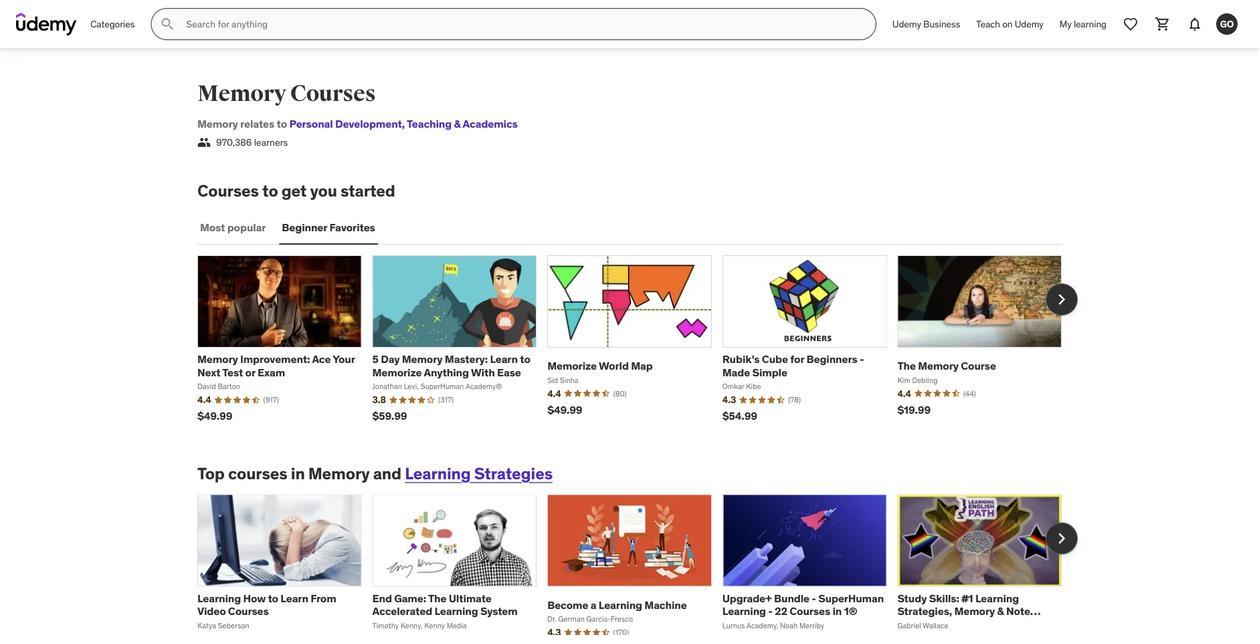 Task type: vqa. For each thing, say whether or not it's contained in the screenshot.
Rubik'S Cube For Beginners - Made Simple
yes



Task type: locate. For each thing, give the bounding box(es) containing it.
to right with
[[520, 353, 530, 366]]

teaching & academics link
[[402, 117, 518, 131]]

1 vertical spatial learn
[[281, 592, 308, 606]]

2 next image from the top
[[1051, 528, 1072, 550]]

& inside the study skills: #1 learning strategies, memory & note taking
[[997, 605, 1004, 618]]

learning inside end game: the ultimate accelerated learning system
[[434, 605, 478, 618]]

0 horizontal spatial memorize
[[372, 365, 422, 379]]

learning right "#1"
[[975, 592, 1019, 606]]

courses up personal development link
[[290, 80, 376, 107]]

970,386 learners
[[216, 136, 288, 148]]

to left 'get'
[[262, 181, 278, 201]]

& left note
[[997, 605, 1004, 618]]

1 vertical spatial &
[[997, 605, 1004, 618]]

learn
[[490, 353, 518, 366], [281, 592, 308, 606]]

1 vertical spatial carousel element
[[197, 495, 1078, 636]]

-
[[860, 353, 864, 366], [812, 592, 816, 606], [768, 605, 772, 618]]

0 vertical spatial next image
[[1051, 289, 1072, 311]]

1®
[[844, 605, 857, 618]]

strategies
[[474, 464, 553, 484]]

rubik's cube for beginners - made simple
[[722, 353, 864, 379]]

learning left the 22
[[722, 605, 766, 618]]

1 horizontal spatial memorize
[[547, 359, 597, 373]]

courses
[[290, 80, 376, 107], [197, 181, 259, 201], [228, 605, 269, 618], [790, 605, 830, 618]]

memory right day
[[402, 353, 443, 366]]

memory relates to personal development teaching & academics
[[197, 117, 518, 131]]

learning right and
[[405, 464, 471, 484]]

beginner
[[282, 220, 327, 234]]

1 horizontal spatial in
[[833, 605, 842, 618]]

rubik's cube for beginners - made simple link
[[722, 353, 864, 379]]

study
[[897, 592, 927, 606]]

5 day memory mastery: learn to memorize anything with ease link
[[372, 353, 530, 379]]

become a learning machine
[[547, 598, 687, 612]]

next image
[[1051, 289, 1072, 311], [1051, 528, 1072, 550]]

learning left how
[[197, 592, 241, 606]]

0 horizontal spatial the
[[428, 592, 446, 606]]

Search for anything text field
[[184, 13, 860, 35]]

the memory course link
[[897, 359, 996, 373]]

for
[[790, 353, 804, 366]]

memory left note
[[954, 605, 995, 618]]

learning how to learn from video courses
[[197, 592, 336, 618]]

teaching
[[407, 117, 452, 131]]

#1
[[961, 592, 973, 606]]

0 vertical spatial learn
[[490, 353, 518, 366]]

1 carousel element from the top
[[197, 256, 1078, 433]]

- right the bundle
[[812, 592, 816, 606]]

5
[[372, 353, 379, 366]]

- right beginners
[[860, 353, 864, 366]]

udemy business
[[892, 18, 960, 30]]

& right teaching
[[454, 117, 461, 131]]

carousel element
[[197, 256, 1078, 433], [197, 495, 1078, 636]]

memorize left the world
[[547, 359, 597, 373]]

skills:
[[929, 592, 959, 606]]

memorize left anything in the bottom of the page
[[372, 365, 422, 379]]

0 horizontal spatial udemy
[[892, 18, 921, 30]]

accelerated
[[372, 605, 432, 618]]

in
[[291, 464, 305, 484], [833, 605, 842, 618]]

go link
[[1211, 8, 1243, 40]]

learning left system
[[434, 605, 478, 618]]

to inside 5 day memory mastery: learn to memorize anything with ease
[[520, 353, 530, 366]]

game:
[[394, 592, 426, 606]]

learn right mastery:
[[490, 353, 518, 366]]

1 vertical spatial the
[[428, 592, 446, 606]]

learning
[[405, 464, 471, 484], [197, 592, 241, 606], [975, 592, 1019, 606], [599, 598, 642, 612], [434, 605, 478, 618], [722, 605, 766, 618]]

1 horizontal spatial udemy
[[1015, 18, 1043, 30]]

the memory course
[[897, 359, 996, 373]]

0 horizontal spatial -
[[768, 605, 772, 618]]

courses right video
[[228, 605, 269, 618]]

- inside rubik's cube for beginners - made simple
[[860, 353, 864, 366]]

0 vertical spatial the
[[897, 359, 916, 373]]

rubik's
[[722, 353, 760, 366]]

favorites
[[329, 220, 375, 234]]

- left the 22
[[768, 605, 772, 618]]

learn left from
[[281, 592, 308, 606]]

1 horizontal spatial learn
[[490, 353, 518, 366]]

courses
[[228, 464, 287, 484]]

memory up relates
[[197, 80, 286, 107]]

teach on udemy link
[[968, 8, 1052, 40]]

popular
[[227, 220, 266, 234]]

the
[[897, 359, 916, 373], [428, 592, 446, 606]]

note
[[1006, 605, 1030, 618]]

udemy right on
[[1015, 18, 1043, 30]]

2 horizontal spatial -
[[860, 353, 864, 366]]

day
[[381, 353, 400, 366]]

on
[[1002, 18, 1013, 30]]

1 horizontal spatial the
[[897, 359, 916, 373]]

1 vertical spatial in
[[833, 605, 842, 618]]

memorize world map
[[547, 359, 653, 373]]

go
[[1220, 18, 1234, 30]]

test
[[222, 365, 243, 379]]

submit search image
[[159, 16, 176, 32]]

notifications image
[[1187, 16, 1203, 32]]

end game: the ultimate accelerated learning system link
[[372, 592, 518, 618]]

memorize
[[547, 359, 597, 373], [372, 365, 422, 379]]

with
[[471, 365, 495, 379]]

0 horizontal spatial &
[[454, 117, 461, 131]]

end
[[372, 592, 392, 606]]

to
[[277, 117, 287, 131], [262, 181, 278, 201], [520, 353, 530, 366], [268, 592, 278, 606]]

1 next image from the top
[[1051, 289, 1072, 311]]

0 vertical spatial in
[[291, 464, 305, 484]]

2 carousel element from the top
[[197, 495, 1078, 636]]

ultimate
[[449, 592, 492, 606]]

memory courses
[[197, 80, 376, 107]]

udemy business link
[[884, 8, 968, 40]]

5 day memory mastery: learn to memorize anything with ease
[[372, 353, 530, 379]]

2 udemy from the left
[[1015, 18, 1043, 30]]

upgrade+ bundle - superhuman learning - 22 courses in 1® link
[[722, 592, 884, 618]]

in left 1®
[[833, 605, 842, 618]]

shopping cart with 0 items image
[[1155, 16, 1171, 32]]

memory
[[197, 80, 286, 107], [197, 117, 238, 131], [197, 353, 238, 366], [402, 353, 443, 366], [918, 359, 959, 373], [308, 464, 370, 484], [954, 605, 995, 618]]

to right how
[[268, 592, 278, 606]]

& for academics
[[454, 117, 461, 131]]

categories button
[[82, 8, 143, 40]]

teach on udemy
[[976, 18, 1043, 30]]

study skills: #1 learning strategies, memory & note taking link
[[897, 592, 1041, 631]]

system
[[480, 605, 518, 618]]

improvement:
[[240, 353, 310, 366]]

0 vertical spatial carousel element
[[197, 256, 1078, 433]]

1 horizontal spatial &
[[997, 605, 1004, 618]]

1 vertical spatial next image
[[1051, 528, 1072, 550]]

or
[[245, 365, 255, 379]]

small image
[[197, 136, 211, 149]]

0 vertical spatial &
[[454, 117, 461, 131]]

0 horizontal spatial learn
[[281, 592, 308, 606]]

memorize world map link
[[547, 359, 653, 373]]

in right courses
[[291, 464, 305, 484]]

memory left or
[[197, 353, 238, 366]]

memorize inside 5 day memory mastery: learn to memorize anything with ease
[[372, 365, 422, 379]]

courses right the 22
[[790, 605, 830, 618]]

udemy left business
[[892, 18, 921, 30]]



Task type: describe. For each thing, give the bounding box(es) containing it.
teach
[[976, 18, 1000, 30]]

learning
[[1074, 18, 1107, 30]]

learn inside 5 day memory mastery: learn to memorize anything with ease
[[490, 353, 518, 366]]

udemy inside 'link'
[[1015, 18, 1043, 30]]

personal development link
[[289, 117, 402, 131]]

anything
[[424, 365, 469, 379]]

1 horizontal spatial -
[[812, 592, 816, 606]]

get
[[281, 181, 307, 201]]

bundle
[[774, 592, 809, 606]]

22
[[775, 605, 787, 618]]

memory inside memory improvement: ace your next test or exam
[[197, 353, 238, 366]]

learning inside the study skills: #1 learning strategies, memory & note taking
[[975, 592, 1019, 606]]

beginner favorites button
[[279, 211, 378, 244]]

learning how to learn from video courses link
[[197, 592, 336, 618]]

top courses in memory and learning strategies
[[197, 464, 553, 484]]

to inside learning how to learn from video courses
[[268, 592, 278, 606]]

made
[[722, 365, 750, 379]]

taking
[[897, 618, 930, 631]]

learn inside learning how to learn from video courses
[[281, 592, 308, 606]]

superhuman
[[818, 592, 884, 606]]

most popular
[[200, 220, 266, 234]]

my
[[1060, 18, 1072, 30]]

map
[[631, 359, 653, 373]]

you
[[310, 181, 337, 201]]

courses to get you started
[[197, 181, 395, 201]]

memory left course
[[918, 359, 959, 373]]

learning right a on the left of page
[[599, 598, 642, 612]]

courses up the most popular
[[197, 181, 259, 201]]

academics
[[463, 117, 518, 131]]

exam
[[258, 365, 285, 379]]

learning inside learning how to learn from video courses
[[197, 592, 241, 606]]

learners
[[254, 136, 288, 148]]

upgrade+
[[722, 592, 772, 606]]

wishlist image
[[1123, 16, 1139, 32]]

started
[[341, 181, 395, 201]]

memory left and
[[308, 464, 370, 484]]

study skills: #1 learning strategies, memory & note taking
[[897, 592, 1030, 631]]

course
[[961, 359, 996, 373]]

& for note
[[997, 605, 1004, 618]]

upgrade+ bundle - superhuman learning - 22 courses in 1®
[[722, 592, 884, 618]]

ease
[[497, 365, 521, 379]]

mastery:
[[445, 353, 488, 366]]

beginners
[[806, 353, 857, 366]]

1 udemy from the left
[[892, 18, 921, 30]]

development
[[335, 117, 402, 131]]

memory improvement: ace your next test or exam link
[[197, 353, 355, 379]]

machine
[[644, 598, 687, 612]]

courses inside learning how to learn from video courses
[[228, 605, 269, 618]]

most popular button
[[197, 211, 269, 244]]

categories
[[90, 18, 135, 30]]

relates
[[240, 117, 274, 131]]

personal
[[289, 117, 333, 131]]

next image for the memory course
[[1051, 289, 1072, 311]]

become
[[547, 598, 588, 612]]

become a learning machine link
[[547, 598, 687, 612]]

0 horizontal spatial in
[[291, 464, 305, 484]]

the inside end game: the ultimate accelerated learning system
[[428, 592, 446, 606]]

learning strategies link
[[405, 464, 553, 484]]

memory up the small "icon" on the left
[[197, 117, 238, 131]]

carousel element containing memory improvement: ace your next test or exam
[[197, 256, 1078, 433]]

end game: the ultimate accelerated learning system
[[372, 592, 518, 618]]

970,386
[[216, 136, 252, 148]]

memory improvement: ace your next test or exam
[[197, 353, 355, 379]]

most
[[200, 220, 225, 234]]

in inside upgrade+ bundle - superhuman learning - 22 courses in 1®
[[833, 605, 842, 618]]

next
[[197, 365, 220, 379]]

a
[[591, 598, 596, 612]]

simple
[[752, 365, 787, 379]]

carousel element containing learning how to learn from video courses
[[197, 495, 1078, 636]]

courses inside upgrade+ bundle - superhuman learning - 22 courses in 1®
[[790, 605, 830, 618]]

business
[[923, 18, 960, 30]]

your
[[333, 353, 355, 366]]

beginner favorites
[[282, 220, 375, 234]]

memory inside 5 day memory mastery: learn to memorize anything with ease
[[402, 353, 443, 366]]

video
[[197, 605, 226, 618]]

learning inside upgrade+ bundle - superhuman learning - 22 courses in 1®
[[722, 605, 766, 618]]

world
[[599, 359, 629, 373]]

how
[[243, 592, 266, 606]]

my learning
[[1060, 18, 1107, 30]]

top
[[197, 464, 225, 484]]

and
[[373, 464, 401, 484]]

strategies,
[[897, 605, 952, 618]]

udemy image
[[16, 13, 77, 35]]

ace
[[312, 353, 331, 366]]

my learning link
[[1052, 8, 1115, 40]]

to up learners at the top
[[277, 117, 287, 131]]

memory inside the study skills: #1 learning strategies, memory & note taking
[[954, 605, 995, 618]]

next image for study skills: #1 learning strategies, memory & note taking
[[1051, 528, 1072, 550]]

from
[[311, 592, 336, 606]]



